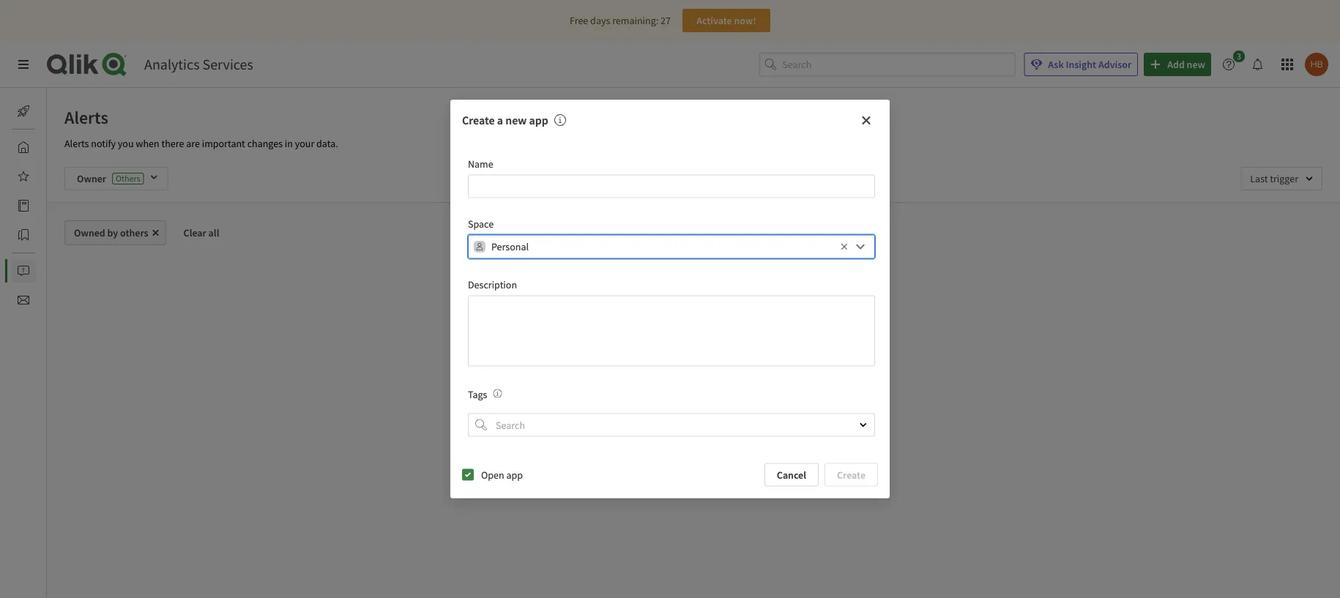 Task type: describe. For each thing, give the bounding box(es) containing it.
for.
[[730, 416, 744, 429]]

insight
[[1067, 58, 1097, 71]]

when
[[136, 137, 159, 150]]

analytics services element
[[144, 55, 253, 74]]

last trigger image
[[1241, 167, 1323, 191]]

free
[[570, 14, 589, 27]]

ask
[[1049, 58, 1064, 71]]

adjusting
[[619, 402, 659, 415]]

services
[[203, 55, 253, 74]]

create a new app dialog
[[451, 100, 890, 499]]

Space text field
[[492, 235, 838, 259]]

now!
[[735, 14, 757, 27]]

alerts for alerts
[[64, 106, 108, 128]]

free days remaining: 27
[[570, 14, 671, 27]]

clear all button
[[172, 221, 231, 245]]

remaining:
[[613, 14, 659, 27]]

clear
[[184, 226, 207, 240]]

search image
[[476, 419, 487, 431]]

catalog link
[[12, 194, 80, 218]]

activate
[[697, 14, 732, 27]]

catalog
[[47, 199, 80, 213]]

open sidebar menu image
[[18, 59, 29, 70]]

search element
[[476, 419, 487, 431]]

start typing a tag name. select an existing tag or create a new tag by pressing enter or comma. press backspace to remove a tag. tooltip
[[488, 388, 502, 401]]

clear all
[[184, 226, 219, 240]]

home link
[[12, 136, 73, 159]]

tags
[[468, 388, 488, 401]]

others
[[120, 226, 148, 240]]

your inside try adjusting your search or filters to find what you are looking for.
[[661, 402, 681, 415]]

try adjusting your search or filters to find what you are looking for.
[[604, 402, 802, 429]]

analytics
[[144, 55, 200, 74]]

activate now!
[[697, 14, 757, 27]]

alerts image
[[18, 265, 29, 277]]

home
[[47, 141, 73, 154]]

are inside try adjusting your search or filters to find what you are looking for.
[[680, 416, 693, 429]]

by
[[107, 226, 118, 240]]

search
[[683, 402, 711, 415]]

days
[[591, 14, 611, 27]]

searchbar element
[[759, 53, 1016, 76]]

0 horizontal spatial you
[[118, 137, 134, 150]]

0 vertical spatial your
[[295, 137, 315, 150]]

try
[[604, 402, 617, 415]]

new
[[506, 113, 527, 128]]

Name text field
[[468, 175, 876, 198]]

there
[[162, 137, 184, 150]]

create for create
[[838, 469, 866, 482]]

filters
[[724, 402, 748, 415]]

Search text field
[[493, 414, 847, 437]]

changes
[[247, 137, 283, 150]]

open
[[481, 469, 505, 482]]



Task type: locate. For each thing, give the bounding box(es) containing it.
a
[[497, 113, 503, 128]]

0 horizontal spatial app
[[507, 469, 523, 482]]

create for create a new app
[[462, 113, 495, 128]]

create button
[[825, 463, 879, 487]]

find
[[761, 402, 778, 415]]

looking
[[695, 416, 728, 429]]

or
[[713, 402, 722, 415]]

0 vertical spatial you
[[118, 137, 134, 150]]

1 vertical spatial you
[[662, 416, 678, 429]]

1 vertical spatial your
[[661, 402, 681, 415]]

alerts up notify
[[64, 106, 108, 128]]

1 alerts from the top
[[64, 106, 108, 128]]

analytics services
[[144, 55, 253, 74]]

27
[[661, 14, 671, 27]]

0 horizontal spatial create
[[462, 113, 495, 128]]

advisor
[[1099, 58, 1132, 71]]

open image
[[860, 421, 868, 430]]

you left looking
[[662, 416, 678, 429]]

cancel
[[777, 469, 807, 482]]

create a new app
[[462, 113, 549, 128]]

owned by others button
[[64, 221, 166, 245]]

navigation pane element
[[0, 94, 80, 318]]

you left when
[[118, 137, 134, 150]]

2 alerts from the top
[[64, 137, 89, 150]]

name
[[468, 157, 494, 170]]

1 vertical spatial create
[[838, 469, 866, 482]]

0 vertical spatial create
[[462, 113, 495, 128]]

in
[[285, 137, 293, 150]]

are right "there"
[[186, 137, 200, 150]]

1 horizontal spatial create
[[838, 469, 866, 482]]

ask insight advisor button
[[1025, 53, 1139, 76]]

0 vertical spatial alerts
[[64, 106, 108, 128]]

you
[[118, 137, 134, 150], [662, 416, 678, 429]]

create inside button
[[838, 469, 866, 482]]

activate now! link
[[683, 9, 771, 32]]

create down open image at the right
[[838, 469, 866, 482]]

1 vertical spatial app
[[507, 469, 523, 482]]

0 horizontal spatial are
[[186, 137, 200, 150]]

open app
[[481, 469, 523, 482]]

alerts notify you when there are important changes in your data.
[[64, 137, 338, 150]]

alerts left notify
[[64, 137, 89, 150]]

what
[[780, 402, 802, 415]]

favorites image
[[18, 171, 29, 182]]

to
[[751, 402, 759, 415]]

filters region
[[47, 155, 1341, 202]]

notify
[[91, 137, 116, 150]]

owned
[[74, 226, 105, 240]]

are
[[186, 137, 200, 150], [680, 416, 693, 429]]

1 vertical spatial alerts
[[64, 137, 89, 150]]

important
[[202, 137, 245, 150]]

cancel button
[[765, 463, 819, 487]]

1 horizontal spatial your
[[661, 402, 681, 415]]

app right open
[[507, 469, 523, 482]]

your
[[295, 137, 315, 150], [661, 402, 681, 415]]

1 horizontal spatial app
[[529, 113, 549, 128]]

all
[[209, 226, 219, 240]]

are down "search"
[[680, 416, 693, 429]]

1 vertical spatial are
[[680, 416, 693, 429]]

0 vertical spatial are
[[186, 137, 200, 150]]

alerts for alerts notify you when there are important changes in your data.
[[64, 137, 89, 150]]

start typing a tag name. select an existing tag or create a new tag by pressing enter or comma. press backspace to remove a tag. image
[[493, 389, 502, 398]]

create
[[462, 113, 495, 128], [838, 469, 866, 482]]

you inside try adjusting your search or filters to find what you are looking for.
[[662, 416, 678, 429]]

ask insight advisor
[[1049, 58, 1132, 71]]

0 horizontal spatial your
[[295, 137, 315, 150]]

owned by others
[[74, 226, 148, 240]]

space
[[468, 217, 494, 231]]

app right new
[[529, 113, 549, 128]]

subscriptions image
[[18, 295, 29, 306]]

1 horizontal spatial you
[[662, 416, 678, 429]]

collections image
[[18, 229, 29, 241]]

create left a
[[462, 113, 495, 128]]

Search text field
[[783, 53, 1016, 76]]

your left "search"
[[661, 402, 681, 415]]

app
[[529, 113, 549, 128], [507, 469, 523, 482]]

0 vertical spatial app
[[529, 113, 549, 128]]

Description text field
[[468, 296, 876, 367]]

description
[[468, 278, 517, 291]]

1 horizontal spatial are
[[680, 416, 693, 429]]

your right in
[[295, 137, 315, 150]]

data.
[[317, 137, 338, 150]]

alerts
[[64, 106, 108, 128], [64, 137, 89, 150]]



Task type: vqa. For each thing, say whether or not it's contained in the screenshot.
field
no



